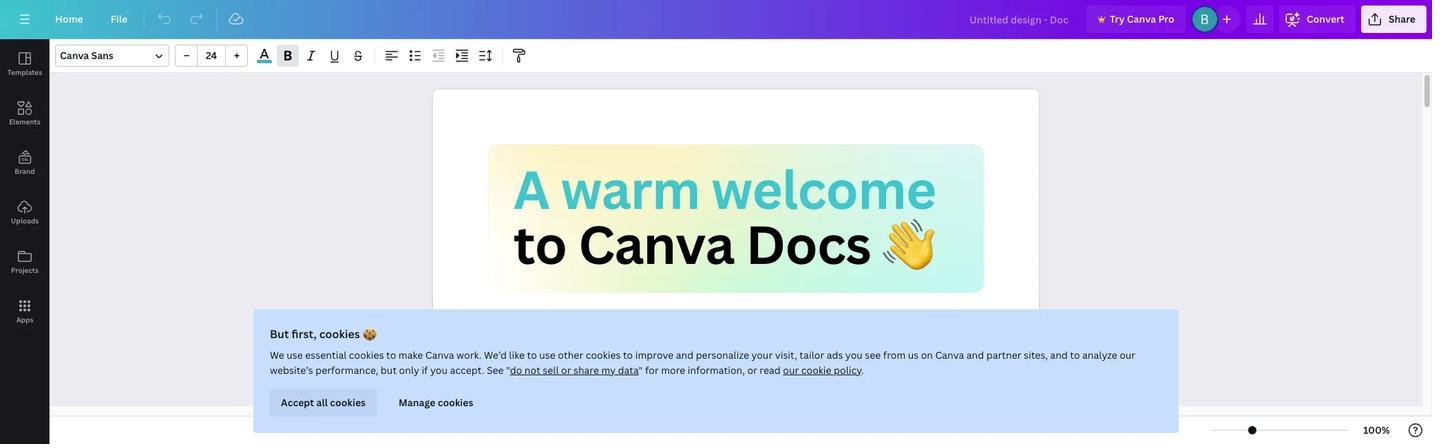 Task type: describe. For each thing, give the bounding box(es) containing it.
accept
[[281, 397, 314, 410]]

manage
[[399, 397, 435, 410]]

100% button
[[1355, 420, 1399, 442]]

analyze
[[1083, 349, 1117, 362]]

work.
[[457, 349, 482, 362]]

templates button
[[0, 39, 50, 89]]

sans
[[91, 49, 114, 62]]

we're
[[488, 326, 546, 355]]

beautiful
[[820, 352, 914, 382]]

only
[[399, 364, 419, 377]]

very
[[551, 326, 597, 355]]

a warm welcome
[[513, 153, 936, 225]]

pro
[[1159, 12, 1175, 25]]

on
[[921, 349, 933, 362]]

1 and from the left
[[676, 349, 694, 362]]

improve
[[635, 349, 674, 362]]

read
[[760, 364, 781, 377]]

home
[[55, 12, 83, 25]]

share
[[1389, 12, 1416, 25]]

here!
[[807, 326, 860, 355]]

🍪
[[363, 327, 376, 342]]

canva sans button
[[55, 45, 169, 67]]

do not sell or share my data " for more information, or read our cookie policy .
[[510, 364, 864, 377]]

warm
[[561, 153, 700, 225]]

brand button
[[0, 138, 50, 188]]

uploads button
[[0, 188, 50, 238]]

if
[[422, 364, 428, 377]]

canva inside we're very excited to have you here! we hope you enjoy using canva to create beautiful documents.
[[653, 352, 718, 382]]

accept.
[[450, 364, 484, 377]]

try canva pro
[[1110, 12, 1175, 25]]

brand
[[15, 167, 35, 176]]

website's
[[270, 364, 313, 377]]

do not sell or share my data link
[[510, 364, 639, 377]]

enjoy
[[531, 352, 589, 382]]

we use essential cookies to make canva work. we'd like to use other cookies to improve and personalize your visit, tailor ads you see from us on canva and partner sites, and to analyze our website's performance, but only if you accept. see "
[[270, 349, 1136, 377]]

sites,
[[1024, 349, 1048, 362]]

policy
[[834, 364, 862, 377]]

share
[[574, 364, 599, 377]]

tailor
[[800, 349, 824, 362]]

partner
[[987, 349, 1022, 362]]

apps
[[16, 315, 33, 325]]

manage cookies button
[[388, 390, 484, 417]]

main menu bar
[[0, 0, 1432, 39]]

docs
[[746, 209, 871, 280]]

100%
[[1364, 424, 1390, 437]]

but
[[270, 327, 289, 342]]

1 or from the left
[[561, 364, 571, 377]]

cookies down 🍪
[[349, 349, 384, 362]]

essential
[[305, 349, 347, 362]]

like
[[509, 349, 525, 362]]

templates
[[7, 67, 42, 77]]

make
[[399, 349, 423, 362]]

side panel tab list
[[0, 39, 50, 337]]

👋
[[882, 209, 934, 280]]

all
[[316, 397, 328, 410]]

our inside we use essential cookies to make canva work. we'd like to use other cookies to improve and personalize your visit, tailor ads you see from us on canva and partner sites, and to analyze our website's performance, but only if you accept. see "
[[1120, 349, 1136, 362]]

canva inside 'popup button'
[[60, 49, 89, 62]]

file button
[[100, 6, 139, 33]]

more
[[661, 364, 685, 377]]

from
[[883, 349, 906, 362]]

a
[[513, 153, 549, 225]]

2 or from the left
[[747, 364, 757, 377]]

sell
[[543, 364, 559, 377]]

projects button
[[0, 238, 50, 287]]

we'd
[[484, 349, 507, 362]]

projects
[[11, 266, 39, 275]]

1 use from the left
[[287, 349, 303, 362]]

do
[[510, 364, 522, 377]]

see
[[487, 364, 504, 377]]

us
[[908, 349, 919, 362]]

cookies up essential
[[319, 327, 360, 342]]

to canva docs 👋
[[513, 209, 934, 280]]

elements button
[[0, 89, 50, 138]]

performance,
[[316, 364, 378, 377]]

we're very excited to have you here! we hope you enjoy using canva to create beautiful documents.
[[488, 326, 960, 408]]

2 " from the left
[[639, 364, 643, 377]]

2 and from the left
[[967, 349, 984, 362]]

information,
[[688, 364, 745, 377]]

elements
[[9, 117, 40, 127]]

but first, cookies 🍪
[[270, 327, 376, 342]]



Task type: vqa. For each thing, say whether or not it's contained in the screenshot.
the top magic
no



Task type: locate. For each thing, give the bounding box(es) containing it.
1 horizontal spatial "
[[639, 364, 643, 377]]

data
[[618, 364, 639, 377]]

use up website's
[[287, 349, 303, 362]]

visit,
[[775, 349, 797, 362]]

your
[[752, 349, 773, 362]]

1 horizontal spatial we
[[865, 326, 897, 355]]

" right see
[[506, 364, 510, 377]]

not
[[525, 364, 541, 377]]

0 horizontal spatial or
[[561, 364, 571, 377]]

3 and from the left
[[1050, 349, 1068, 362]]

convert button
[[1279, 6, 1356, 33]]

Design title text field
[[959, 6, 1081, 33]]

convert
[[1307, 12, 1345, 25]]

accept all cookies button
[[270, 390, 377, 417]]

we up website's
[[270, 349, 284, 362]]

cookies
[[319, 327, 360, 342], [349, 349, 384, 362], [586, 349, 621, 362], [330, 397, 366, 410], [438, 397, 473, 410]]

use
[[287, 349, 303, 362], [539, 349, 556, 362]]

our right analyze at the bottom right of the page
[[1120, 349, 1136, 362]]

welcome
[[711, 153, 936, 225]]

cookies inside button
[[330, 397, 366, 410]]

canva inside "button"
[[1127, 12, 1156, 25]]

our
[[1120, 349, 1136, 362], [783, 364, 799, 377]]

excited
[[602, 326, 677, 355]]

– – number field
[[202, 49, 221, 62]]

share button
[[1361, 6, 1427, 33]]

"
[[506, 364, 510, 377], [639, 364, 643, 377]]

cookie
[[801, 364, 832, 377]]

hope
[[902, 326, 955, 355]]

and left partner
[[967, 349, 984, 362]]

1 vertical spatial our
[[783, 364, 799, 377]]

have
[[709, 326, 759, 355]]

or right sell
[[561, 364, 571, 377]]

0 horizontal spatial use
[[287, 349, 303, 362]]

None text field
[[433, 90, 1039, 445]]

0 horizontal spatial our
[[783, 364, 799, 377]]

first,
[[292, 327, 317, 342]]

use up sell
[[539, 349, 556, 362]]

cookies inside button
[[438, 397, 473, 410]]

personalize
[[696, 349, 749, 362]]

accept all cookies
[[281, 397, 366, 410]]

or left read
[[747, 364, 757, 377]]

you
[[763, 326, 802, 355], [846, 349, 863, 362], [488, 352, 527, 382], [430, 364, 448, 377]]

uploads
[[11, 216, 39, 226]]

group
[[175, 45, 248, 67]]

we
[[865, 326, 897, 355], [270, 349, 284, 362]]

but
[[381, 364, 397, 377]]

1 " from the left
[[506, 364, 510, 377]]

our cookie policy link
[[783, 364, 862, 377]]

none text field containing a warm welcome
[[433, 90, 1039, 445]]

manage cookies
[[399, 397, 473, 410]]

0 vertical spatial our
[[1120, 349, 1136, 362]]

but first, cookies 🍪 dialog
[[253, 310, 1179, 434]]

cookies right all
[[330, 397, 366, 410]]

home link
[[44, 6, 94, 33]]

my
[[601, 364, 616, 377]]

try
[[1110, 12, 1125, 25]]

try canva pro button
[[1087, 6, 1186, 33]]

1 horizontal spatial our
[[1120, 349, 1136, 362]]

canva sans
[[60, 49, 114, 62]]

apps button
[[0, 287, 50, 337]]

see
[[865, 349, 881, 362]]

" inside we use essential cookies to make canva work. we'd like to use other cookies to improve and personalize your visit, tailor ads you see from us on canva and partner sites, and to analyze our website's performance, but only if you accept. see "
[[506, 364, 510, 377]]

2 horizontal spatial and
[[1050, 349, 1068, 362]]

cookies up my
[[586, 349, 621, 362]]

1 horizontal spatial or
[[747, 364, 757, 377]]

we left us
[[865, 326, 897, 355]]

and
[[676, 349, 694, 362], [967, 349, 984, 362], [1050, 349, 1068, 362]]

using
[[593, 352, 649, 382]]

we inside we use essential cookies to make canva work. we'd like to use other cookies to improve and personalize your visit, tailor ads you see from us on canva and partner sites, and to analyze our website's performance, but only if you accept. see "
[[270, 349, 284, 362]]

ads
[[827, 349, 843, 362]]

#0fb8ce image
[[257, 60, 272, 63]]

0 horizontal spatial "
[[506, 364, 510, 377]]

0 horizontal spatial and
[[676, 349, 694, 362]]

2 use from the left
[[539, 349, 556, 362]]

and up do not sell or share my data " for more information, or read our cookie policy .
[[676, 349, 694, 362]]

other
[[558, 349, 583, 362]]

for
[[645, 364, 659, 377]]

0 horizontal spatial we
[[270, 349, 284, 362]]

create
[[749, 352, 815, 382]]

documents.
[[488, 379, 611, 408]]

we inside we're very excited to have you here! we hope you enjoy using canva to create beautiful documents.
[[865, 326, 897, 355]]

.
[[862, 364, 864, 377]]

1 horizontal spatial and
[[967, 349, 984, 362]]

or
[[561, 364, 571, 377], [747, 364, 757, 377]]

to
[[513, 209, 566, 280], [682, 326, 704, 355], [386, 349, 396, 362], [527, 349, 537, 362], [623, 349, 633, 362], [1070, 349, 1080, 362], [723, 352, 745, 382]]

file
[[111, 12, 128, 25]]

cookies down "accept."
[[438, 397, 473, 410]]

our down visit,
[[783, 364, 799, 377]]

1 horizontal spatial use
[[539, 349, 556, 362]]

and right sites,
[[1050, 349, 1068, 362]]

" left for
[[639, 364, 643, 377]]



